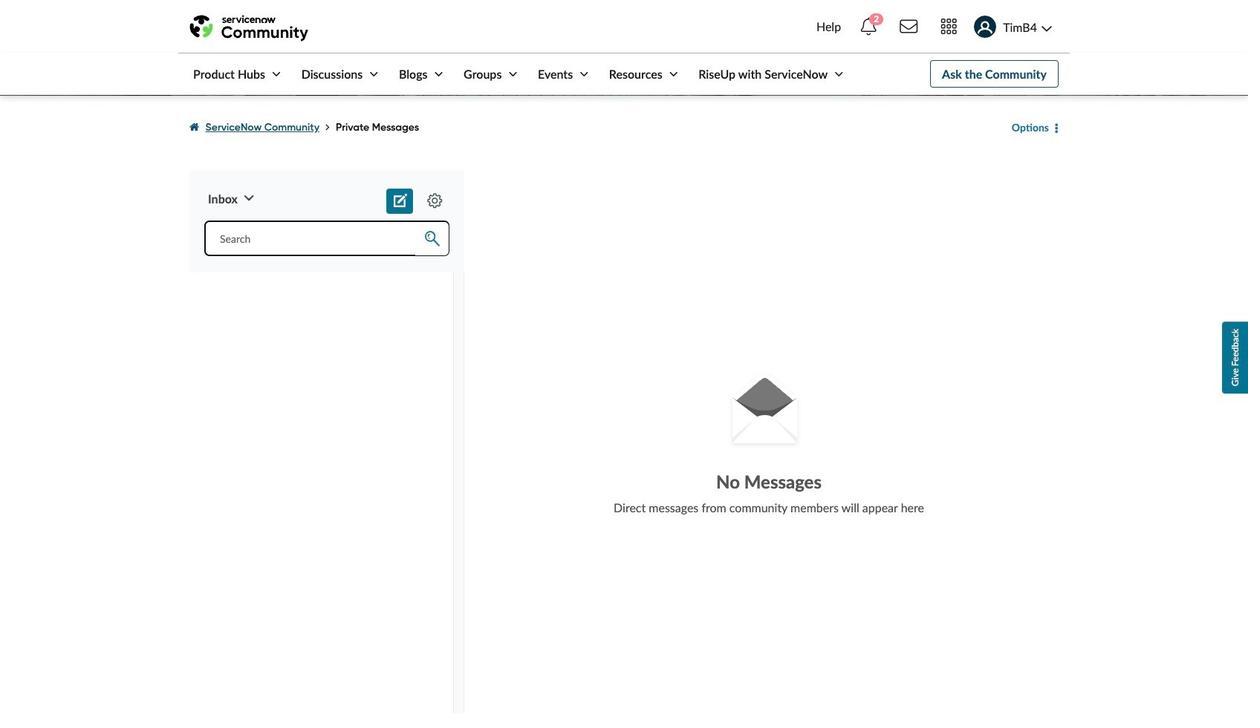 Task type: locate. For each thing, give the bounding box(es) containing it.
list
[[190, 107, 1003, 148]]

menu bar
[[178, 54, 847, 94]]



Task type: describe. For each thing, give the bounding box(es) containing it.
timb4 image
[[975, 16, 997, 38]]



Task type: vqa. For each thing, say whether or not it's contained in the screenshot.
the timb4 image
yes



